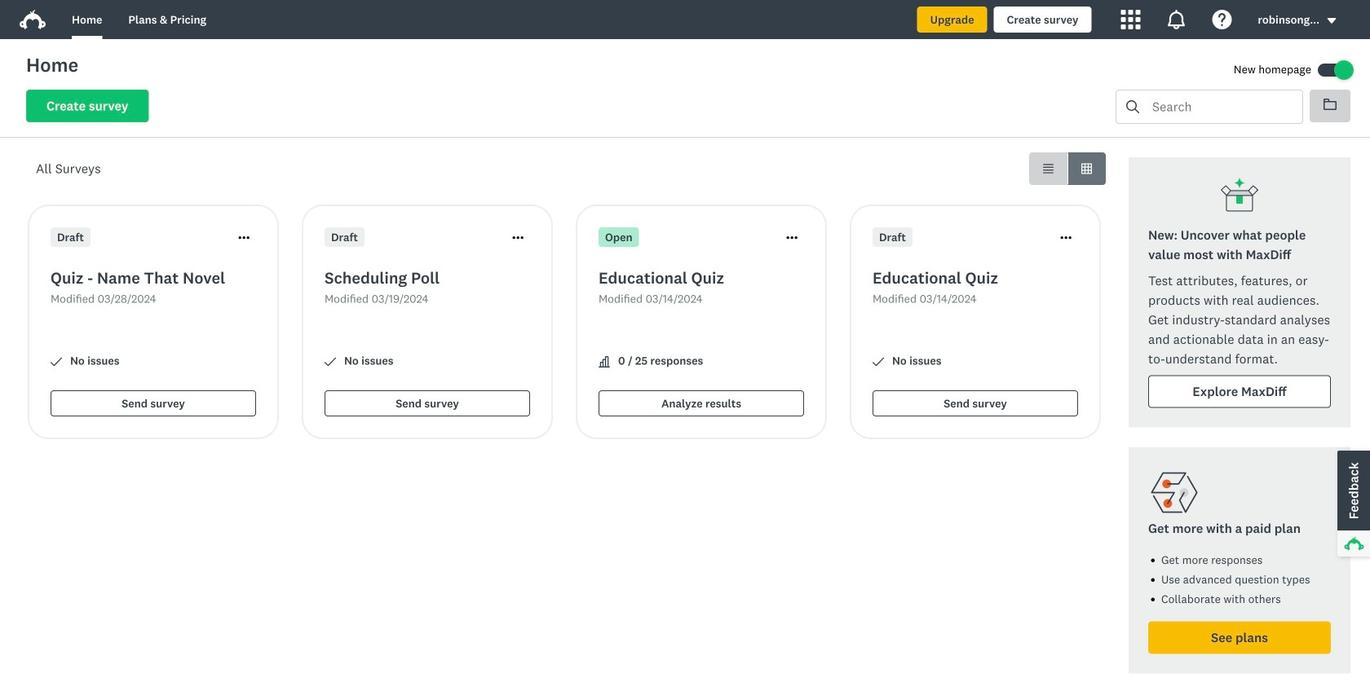 Task type: vqa. For each thing, say whether or not it's contained in the screenshot.
second No issues icon from the left
yes



Task type: locate. For each thing, give the bounding box(es) containing it.
help icon image
[[1212, 10, 1232, 29]]

Search text field
[[1139, 91, 1302, 123]]

2 horizontal spatial no issues image
[[873, 356, 884, 368]]

0 horizontal spatial no issues image
[[51, 356, 62, 368]]

no issues image
[[51, 356, 62, 368], [325, 356, 336, 368], [873, 356, 884, 368]]

products icon image
[[1121, 10, 1140, 29], [1121, 10, 1140, 29]]

brand logo image
[[20, 7, 46, 33], [20, 10, 46, 29]]

dropdown arrow icon image
[[1326, 15, 1337, 26], [1327, 18, 1336, 24]]

1 horizontal spatial no issues image
[[325, 356, 336, 368]]

folders image
[[1324, 99, 1337, 110]]

max diff icon image
[[1220, 177, 1259, 216]]

response based pricing icon image
[[1148, 467, 1200, 519]]

2 no issues image from the left
[[325, 356, 336, 368]]

response count image
[[599, 356, 610, 368]]

group
[[1029, 152, 1106, 185]]



Task type: describe. For each thing, give the bounding box(es) containing it.
search image
[[1126, 100, 1139, 113]]

search image
[[1126, 100, 1139, 113]]

folders image
[[1324, 98, 1337, 111]]

2 brand logo image from the top
[[20, 10, 46, 29]]

3 no issues image from the left
[[873, 356, 884, 368]]

response count image
[[599, 356, 610, 368]]

notification center icon image
[[1166, 10, 1186, 29]]

1 no issues image from the left
[[51, 356, 62, 368]]

1 brand logo image from the top
[[20, 7, 46, 33]]



